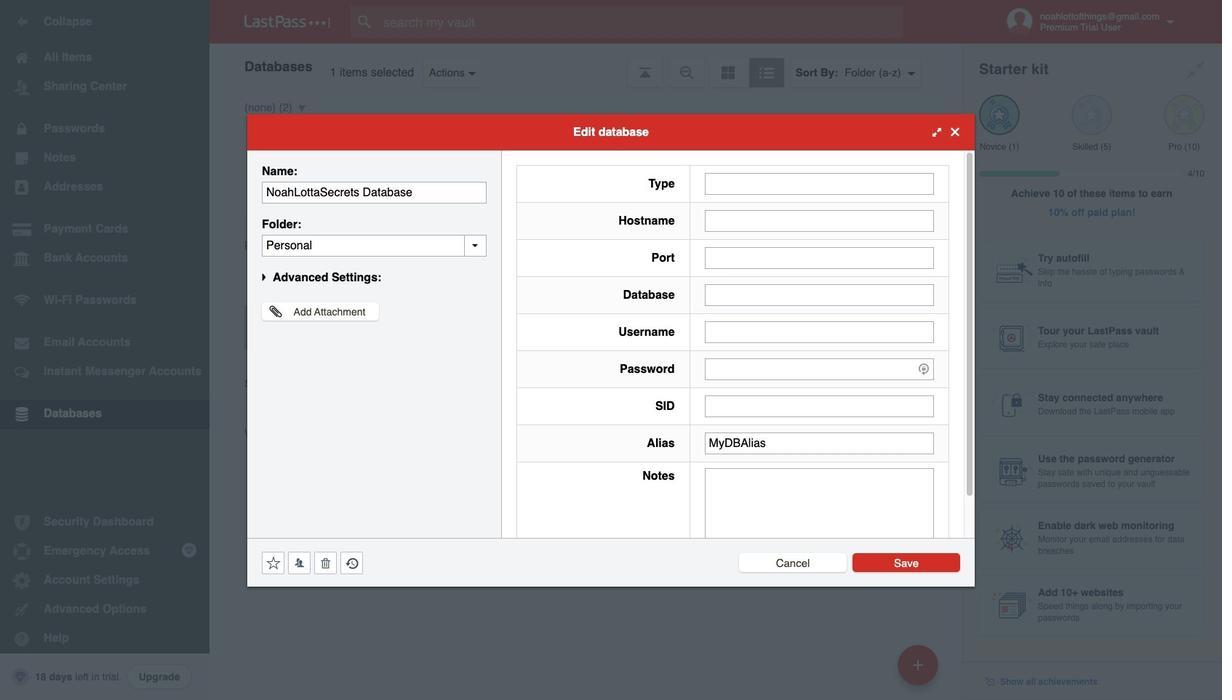 Task type: locate. For each thing, give the bounding box(es) containing it.
dialog
[[247, 114, 975, 587]]

None text field
[[262, 182, 487, 203], [705, 210, 935, 232], [262, 235, 487, 257], [705, 284, 935, 306], [705, 321, 935, 343], [705, 433, 935, 455], [705, 468, 935, 559], [262, 182, 487, 203], [705, 210, 935, 232], [262, 235, 487, 257], [705, 284, 935, 306], [705, 321, 935, 343], [705, 433, 935, 455], [705, 468, 935, 559]]

new item navigation
[[893, 641, 948, 701]]

None text field
[[705, 173, 935, 195], [705, 247, 935, 269], [705, 396, 935, 417], [705, 173, 935, 195], [705, 247, 935, 269], [705, 396, 935, 417]]

None password field
[[705, 358, 935, 380]]

search my vault text field
[[351, 6, 932, 38]]



Task type: describe. For each thing, give the bounding box(es) containing it.
Search search field
[[351, 6, 932, 38]]

lastpass image
[[245, 15, 330, 28]]

new item image
[[914, 661, 924, 671]]

main navigation navigation
[[0, 0, 210, 701]]

vault options navigation
[[210, 44, 962, 87]]



